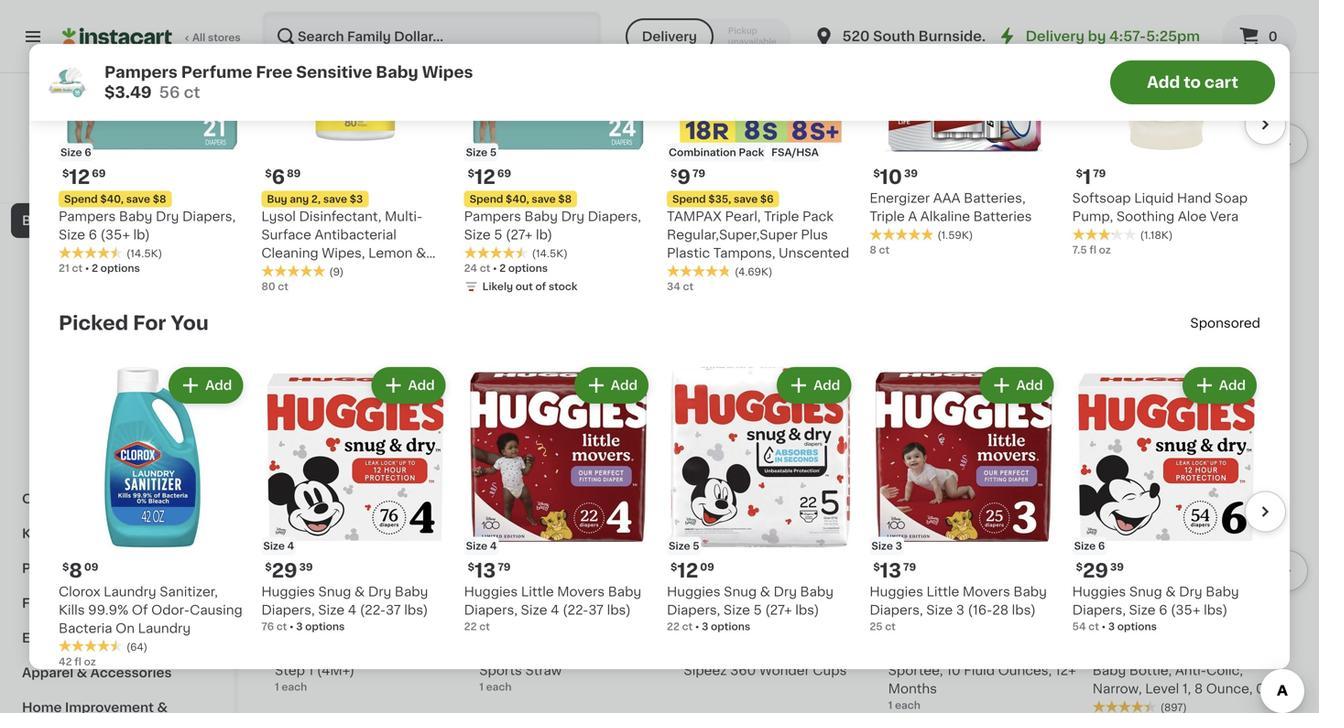 Task type: vqa. For each thing, say whether or not it's contained in the screenshot.


Task type: describe. For each thing, give the bounding box(es) containing it.
$ inside $ 32 spend $40, save $8 pampers swaddlers diaper size 1
[[892, 173, 899, 183]]

huggies snug & dry baby diapers, size 6 (35+ lbs) 54 ct • 3 options
[[1072, 586, 1239, 632]]

360
[[730, 665, 756, 677]]

spend $40, save $8 for (27+
[[470, 194, 572, 204]]

6 inside huggies snug & dry baby diapers, size 6 (35+ lbs) 54 ct • 3 options
[[1159, 604, 1167, 617]]

lbs) inside huggies snug & dry baby diapers, size 4 (22-37 lbs) 76 ct • 3 options
[[404, 604, 428, 617]]

7
[[694, 622, 706, 641]]

0 vertical spatial laundry
[[104, 586, 156, 599]]

baby inside pampers baby dry diapers, size 5 (27+ lb)
[[524, 210, 558, 223]]

add button for nûby cup, grip n' sip, 8 oz, step 1 (4m+)
[[388, 428, 459, 461]]

save for pampers baby dry diapers, size 5 (27+ lb)
[[532, 194, 556, 204]]

pampers for $3.49
[[104, 65, 178, 80]]

520 south burnside avenue
[[842, 30, 1038, 43]]

add button for nûby 10-ounce active sipeez 360 wonder cups
[[797, 428, 868, 461]]

1 vertical spatial bottles & formula
[[275, 373, 457, 392]]

bacteria
[[59, 622, 112, 635]]

baby inside huggies snug & dry baby diapers, size 6 (35+ lbs) 54 ct • 3 options
[[1206, 586, 1239, 599]]

69 for pampers baby dry diapers, size 5 (27+ lb)
[[497, 169, 511, 179]]

ct inside huggies snug & dry baby diapers, size 5 (27+ lbs) 22 ct • 3 options
[[682, 622, 693, 632]]

hand
[[1177, 192, 1211, 205]]

item carousel region containing 4
[[275, 415, 1308, 714]]

baby inside huggies little movers baby diapers, size 3 (16-28 lbs) 25 ct
[[1013, 586, 1047, 599]]

0 inside button
[[1268, 30, 1277, 43]]

bottle, inside dr. brown's natural flow baby bottle, anti-colic, narrow, level 1, 8 ounce, 0 m+
[[1129, 665, 1172, 677]]

plastic
[[667, 247, 710, 260]]

holiday essentials link
[[11, 134, 223, 169]]

kills
[[59, 604, 85, 617]]

5 up the any
[[285, 172, 298, 191]]

cleaning
[[261, 247, 318, 260]]

kitchen
[[22, 528, 73, 540]]

6 inside pampers baby dry diapers, size 6 (35+ lb)
[[88, 229, 97, 241]]

$ 13 79 for huggies little movers baby diapers, size 4 (22-37 lbs)
[[468, 561, 511, 581]]

diapers, inside $ 12 huggies snug & dry newborn baby diapers, size 1 (8-14 lbs) 38 ct
[[1191, 214, 1245, 227]]

12 up best
[[677, 561, 698, 581]]

• down baby health care
[[85, 263, 89, 273]]

(16k)
[[547, 253, 573, 263]]

more baby supplies
[[33, 458, 162, 471]]

12 up pampers baby dry diapers, size 5 (27+ lb)
[[474, 168, 495, 187]]

item carousel region containing 12
[[33, 0, 1286, 305]]

size 4 for 29
[[263, 541, 294, 551]]

ct up likely
[[495, 267, 506, 277]]

electronics
[[22, 632, 97, 645]]

size inside huggies little movers baby diapers, size 4 (22-37 lbs) 22 ct
[[521, 604, 547, 617]]

each inside nûby cup, grip n' sip, 8 oz, step 1 (4m+) 1 each
[[282, 683, 307, 693]]

nûby inside $ 4 nûby toddler sippy cup with sports straw 1 each
[[479, 646, 514, 659]]

ct inside huggies little movers baby diapers, size 3 (16-28 lbs) 25 ct
[[885, 622, 896, 632]]

nûby for nûby 10-ounce active sipeez 360 wonder cups
[[684, 646, 719, 659]]

$8 inside $ 32 spend $40, save $8 pampers swaddlers diaper size 1
[[982, 198, 996, 208]]

sanitizer,
[[160, 586, 218, 599]]

ct down energizer
[[879, 245, 890, 255]]

lb) for (27+
[[536, 229, 552, 241]]

56 inside pampers perfume free sensitive baby wipes $3.49 56 ct
[[159, 85, 180, 100]]

79 for kidgets shea butter baby wipes
[[300, 173, 313, 183]]

12 down holiday essentials
[[69, 168, 90, 187]]

product group containing 3
[[479, 0, 669, 315]]

office & craft link
[[11, 482, 223, 517]]

kidgets inside the $ 2 kidgets shea butter baby wipes 72 ct
[[684, 196, 733, 209]]

4 up huggies snug & dry baby diapers, size 4 (22-37 lbs) 76 ct • 3 options
[[287, 541, 294, 551]]

add for tommee tippee bottle, sportee, 10 fluid ounces, 12+ months
[[1037, 438, 1063, 451]]

• inside huggies snug & dry baby diapers, size 6 (35+ lbs) 54 ct • 3 options
[[1102, 622, 1106, 632]]

anti-
[[1175, 665, 1206, 677]]

product group containing 7
[[684, 423, 873, 680]]

ct right 21
[[72, 263, 83, 273]]

best seller
[[689, 603, 735, 611]]

• up likely
[[493, 263, 497, 273]]

see
[[516, 293, 541, 305]]

$8 for wipes
[[573, 198, 587, 208]]

25
[[870, 622, 883, 632]]

diapers, inside huggies little movers baby diapers, size 4 (22-37 lbs) 22 ct
[[464, 604, 518, 617]]

09 for huggies snug & dry baby diapers, size 5 (27+ lbs)
[[700, 562, 714, 572]]

apparel & accessories
[[22, 667, 172, 680]]

baby inside huggies snug & dry baby diapers, size 4 (22-37 lbs) 76 ct • 3 options
[[395, 586, 428, 599]]

party & gift supplies link
[[11, 551, 223, 586]]

$40, inside $ 32 spend $40, save $8 pampers swaddlers diaper size 1
[[930, 198, 953, 208]]

sportee,
[[888, 665, 943, 677]]

dry inside $ 12 huggies snug & dry newborn baby diapers, size 1 (8-14 lbs) 38 ct
[[1199, 196, 1223, 209]]

4:57-
[[1109, 30, 1146, 43]]

3 inside huggies snug & dry baby diapers, size 4 (22-37 lbs) 76 ct • 3 options
[[296, 622, 303, 632]]

essentials
[[76, 145, 144, 158]]

oz,
[[430, 646, 452, 659]]

spo
[[1190, 317, 1216, 330]]

10-
[[722, 646, 742, 659]]

ct inside kidgets shea butter baby wipes 216 ct
[[295, 232, 306, 242]]

lbs) for huggies little movers baby diapers, size 3 (16-28 lbs)
[[1012, 604, 1036, 617]]

dr.
[[1093, 646, 1111, 659]]

69 for pampers baby dry diapers, size 6 (35+ lb)
[[92, 169, 106, 179]]

216
[[275, 232, 292, 242]]

3 up pampers baby dry diapers, size 5 (27+ lb)
[[490, 172, 502, 191]]

kitchen supplies link
[[11, 517, 223, 551]]

by
[[1088, 30, 1106, 43]]

$ inside the $ 2 kidgets shea butter baby wipes 72 ct
[[687, 173, 694, 183]]

pampers for (27+
[[464, 210, 521, 223]]

6 up huggies snug & dry baby diapers, size 6 (35+ lbs) 54 ct • 3 options
[[1098, 541, 1105, 551]]

1 horizontal spatial formula
[[374, 373, 457, 392]]

$ 29 39 for huggies snug & dry baby diapers, size 4 (22-37 lbs)
[[265, 561, 313, 581]]

step
[[275, 665, 305, 677]]

$ 4 59
[[278, 622, 314, 641]]

add for nûby cup, grip n' sip, 8 oz, step 1 (4m+)
[[423, 438, 450, 451]]

$ 10 39
[[873, 168, 918, 187]]

fsa/hsa
[[771, 148, 819, 158]]

pampers baby dry diapers, size 5 (27+ lb)
[[464, 210, 641, 241]]

sipeez
[[684, 665, 727, 677]]

save for pampers perfume free sensitive baby wipes
[[547, 198, 571, 208]]

baby inside huggies little movers baby diapers, size 4 (22-37 lbs) 22 ct
[[608, 586, 641, 599]]

baby inside $ 12 huggies snug & dry newborn baby diapers, size 1 (8-14 lbs) 38 ct
[[1154, 214, 1188, 227]]

of
[[535, 282, 546, 292]]

options up likely out of stock
[[508, 263, 548, 273]]

80 ct
[[261, 282, 288, 292]]

product group containing 5
[[275, 0, 465, 244]]

size inside $ 12 huggies snug & dry newborn baby diapers, size 1 (8-14 lbs) 38 ct
[[1248, 214, 1274, 227]]

5 up $ 12 09
[[693, 541, 699, 551]]

grip
[[346, 646, 374, 659]]

0 horizontal spatial formula
[[96, 319, 148, 332]]

6 up pricing
[[84, 148, 91, 158]]

(35+ inside huggies snug & dry baby diapers, size 6 (35+ lbs) 54 ct • 3 options
[[1171, 604, 1200, 617]]

ct inside $ 12 huggies snug & dry newborn baby diapers, size 1 (8-14 lbs) 38 ct
[[1109, 250, 1119, 261]]

add for huggies snug & dry baby diapers, size 5 (27+ lbs)
[[813, 379, 840, 392]]

1 vertical spatial supplies
[[76, 528, 134, 540]]

each for 4
[[486, 683, 512, 693]]

pump,
[[1072, 210, 1113, 223]]

3 inside huggies little movers baby diapers, size 3 (16-28 lbs) 25 ct
[[956, 604, 964, 617]]

22 for 12
[[667, 622, 680, 632]]

1 inside $ 32 spend $40, save $8 pampers swaddlers diaper size 1
[[918, 233, 923, 245]]

active
[[788, 646, 829, 659]]

size 3
[[871, 541, 902, 551]]

5 inside huggies snug & dry baby diapers, size 5 (27+ lbs) 22 ct • 3 options
[[753, 604, 762, 617]]

56 ct
[[479, 267, 506, 277]]

diapers, inside huggies snug & dry baby diapers, size 6 (35+ lbs) 54 ct • 3 options
[[1072, 604, 1126, 617]]

1 inside tommee tippee bottle, sportee, 10 fluid ounces, 12+ months 1 each
[[888, 701, 892, 711]]

1 horizontal spatial bottles
[[275, 373, 349, 392]]

4 inside huggies little movers baby diapers, size 4 (22-37 lbs) 22 ct
[[551, 604, 559, 617]]

pack inside tampax pearl, triple pack regular,super,super plus plastic tampons, unscented
[[802, 210, 834, 223]]

baby inside huggies snug & dry baby diapers, size 5 (27+ lbs) 22 ct • 3 options
[[800, 586, 834, 599]]

8 up dr.
[[1103, 622, 1116, 641]]

oz for 1
[[1099, 245, 1111, 255]]

ct inside the $ 2 kidgets shea butter baby wipes 72 ct
[[698, 232, 709, 242]]

size 6 for spend $40, save $8
[[60, 148, 91, 158]]

clorox
[[59, 586, 100, 599]]

80
[[261, 282, 275, 292]]

5 up $ 3 49
[[490, 148, 497, 158]]

baby inside pampers perfume free sensitive baby wipes $3.49 56 ct
[[376, 65, 418, 80]]

save for pampers baby dry diapers, size 6 (35+ lb)
[[126, 194, 150, 204]]

add to cart
[[1147, 75, 1238, 90]]

size inside huggies snug & dry baby diapers, size 4 (22-37 lbs) 76 ct • 3 options
[[318, 604, 345, 617]]

$35,
[[708, 194, 731, 204]]

fl for 8
[[74, 657, 81, 667]]

instacart logo image
[[62, 26, 172, 48]]

save for tampax pearl, triple pack regular,super,super plus plastic tampons, unscented
[[734, 194, 758, 204]]

5 inside pampers baby dry diapers, size 5 (27+ lb)
[[494, 229, 502, 241]]

1 horizontal spatial bottles & formula link
[[275, 371, 457, 393]]

$ 12 09
[[671, 561, 714, 581]]

1 up 32
[[914, 152, 918, 162]]

add for nûby toddler sippy cup with sports straw
[[628, 438, 654, 451]]

butter inside the $ 2 kidgets shea butter baby wipes 72 ct
[[772, 196, 812, 209]]

2 for pampers baby dry diapers, size 6 (35+ lb)
[[92, 263, 98, 273]]

1 down step
[[275, 683, 279, 693]]

pampers perfume free sensitive baby wipes $3.49 56 ct
[[104, 65, 473, 100]]

brown's
[[1114, 646, 1165, 659]]

shea inside kidgets shea butter baby wipes 216 ct
[[328, 196, 360, 209]]

spend $40, save $8 inside product group
[[485, 198, 587, 208]]

$ inside $ 4 nûby toddler sippy cup with sports straw 1 each
[[483, 623, 490, 633]]

baby food & drinks link
[[11, 343, 223, 377]]

0 horizontal spatial bottles & formula
[[33, 319, 148, 332]]

8 up the clorox
[[69, 561, 82, 581]]

satisfaction
[[77, 176, 139, 186]]

wipes inside the $ 2 kidgets shea butter baby wipes 72 ct
[[684, 214, 724, 227]]

size 5 for spend $40, save $8
[[466, 148, 497, 158]]

spend for pampers baby dry diapers, size 5 (27+ lb)
[[470, 194, 503, 204]]

item carousel region containing 8
[[59, 356, 1286, 686]]

4 inside $ 4 nûby toddler sippy cup with sports straw 1 each
[[490, 622, 503, 641]]

free for pampers perfume free sensitive baby wipes
[[598, 214, 627, 227]]

item carousel region containing 5
[[275, 0, 1308, 342]]

household
[[22, 180, 94, 192]]

pampers baby dry diapers, size 6 (35+ lb)
[[59, 210, 236, 241]]

dry inside pampers baby dry diapers, size 5 (27+ lb)
[[561, 210, 584, 223]]

options inside huggies snug & dry baby diapers, size 5 (27+ lbs) 22 ct • 3 options
[[711, 622, 750, 632]]

$3
[[350, 194, 363, 204]]

$ inside $ 1 79
[[1076, 169, 1083, 179]]

72
[[684, 232, 696, 242]]

22 for 13
[[464, 622, 477, 632]]

diapers, inside pampers baby dry diapers, size 6 (35+ lb)
[[182, 210, 236, 223]]

toddler
[[517, 646, 566, 659]]

(27+ inside huggies snug & dry baby diapers, size 5 (27+ lbs) 22 ct • 3 options
[[765, 604, 792, 617]]

wipes inside pampers perfume free sensitive baby wipes $3.49 56 ct
[[422, 65, 473, 80]]

eligible
[[544, 293, 592, 305]]

$ inside $ 10 39
[[873, 169, 880, 179]]

huggies snug & dry baby diapers, size 5 (27+ lbs) 22 ct • 3 options
[[667, 586, 834, 632]]

ounce
[[742, 646, 785, 659]]

diapers, inside huggies little movers baby diapers, size 3 (16-28 lbs) 25 ct
[[870, 604, 923, 617]]

disinfectant,
[[299, 210, 381, 223]]

bottle, inside tommee tippee bottle, sportee, 10 fluid ounces, 12+ months 1 each
[[995, 646, 1038, 659]]

spend for tampax pearl, triple pack regular,super,super plus plastic tampons, unscented
[[672, 194, 706, 204]]

8 down energizer
[[870, 245, 876, 255]]

apparel & accessories link
[[11, 656, 223, 691]]

pearl,
[[725, 210, 761, 223]]

tampax pearl, triple pack regular,super,super plus plastic tampons, unscented
[[667, 210, 849, 260]]

add for huggies little movers baby diapers, size 3 (16-28 lbs)
[[1016, 379, 1043, 392]]

snug for huggies snug & dry baby diapers, size 6 (35+ lbs)
[[1129, 586, 1162, 599]]

product group containing add
[[888, 423, 1078, 713]]

aloe
[[1178, 210, 1207, 223]]

picked for you
[[59, 314, 209, 333]]

add for clorox laundry sanitizer, kills 99.9% of odor-causing bacteria on laundry
[[205, 379, 232, 392]]

spo nsored
[[1190, 317, 1260, 330]]

movers for 37
[[557, 586, 605, 599]]

39 for huggies snug & dry baby diapers, size 4 (22-37 lbs)
[[299, 562, 313, 572]]

lemon
[[368, 247, 413, 260]]

$8 for 6
[[153, 194, 166, 204]]

1 right step
[[308, 665, 314, 677]]

0 horizontal spatial pack
[[739, 148, 764, 158]]

79 for huggies little movers baby diapers, size 4 (22-37 lbs)
[[498, 562, 511, 572]]

1 horizontal spatial more
[[1235, 376, 1270, 389]]

size inside huggies little movers baby diapers, size 3 (16-28 lbs) 25 ct
[[926, 604, 953, 617]]

6 left the 89
[[272, 168, 285, 187]]

(22- inside huggies snug & dry baby diapers, size 4 (22-37 lbs) 76 ct • 3 options
[[360, 604, 386, 617]]

spend for pampers baby dry diapers, size 6 (35+ lb)
[[64, 194, 98, 204]]

lysol
[[261, 210, 296, 223]]

likely out of stock
[[482, 282, 578, 292]]

(897)
[[1160, 703, 1187, 713]]

(35+ inside pampers baby dry diapers, size 6 (35+ lb)
[[100, 229, 130, 241]]

24
[[464, 263, 477, 273]]

& inside lysol disinfectant, multi- surface antibacterial cleaning wipes, lemon & lime blossom
[[416, 247, 426, 260]]

any
[[290, 194, 309, 204]]

huggies for huggies snug & dry baby diapers, size 5 (27+ lbs)
[[667, 586, 721, 599]]

sensitive for pampers perfume free sensitive baby wipes
[[479, 233, 538, 245]]

add for nûby 10-ounce active sipeez 360 wonder cups
[[832, 438, 859, 451]]

$ 5 79
[[278, 172, 313, 191]]

$ 29 39 for huggies snug & dry baby diapers, size 6 (35+ lbs)
[[1076, 561, 1124, 581]]

2 vertical spatial supplies
[[103, 562, 160, 575]]

$40, for 5
[[506, 194, 529, 204]]

size inside $ 32 spend $40, save $8 pampers swaddlers diaper size 1
[[888, 233, 915, 245]]

$ 8 09 for dr.
[[1096, 622, 1132, 641]]

8 inside dr. brown's natural flow baby bottle, anti-colic, narrow, level 1, 8 ounce, 0 m+
[[1194, 683, 1203, 696]]

39 for huggies snug & dry baby diapers, size 6 (35+ lbs)
[[1110, 562, 1124, 572]]

plus
[[801, 229, 828, 241]]

stores
[[208, 33, 241, 43]]

baby inside pampers baby dry diapers, size 6 (35+ lb)
[[119, 210, 152, 223]]

clorox laundry sanitizer, kills 99.9% of odor-causing bacteria on laundry
[[59, 586, 242, 635]]

combination
[[669, 148, 736, 158]]

save inside $ 32 spend $40, save $8 pampers swaddlers diaper size 1
[[956, 198, 980, 208]]

$3.49
[[104, 85, 152, 100]]

spend inside $ 32 spend $40, save $8 pampers swaddlers diaper size 1
[[894, 198, 927, 208]]

09 for clorox laundry sanitizer, kills 99.9% of odor-causing bacteria on laundry
[[84, 562, 98, 572]]

shea inside the $ 2 kidgets shea butter baby wipes 72 ct
[[737, 196, 769, 209]]

add for dr. brown's natural flow baby bottle, anti-colic, narrow, level 1, 8 ounce, 0 m+
[[1241, 438, 1268, 451]]

delivery for delivery by 4:57-5:25pm
[[1026, 30, 1085, 43]]

items
[[595, 293, 632, 305]]

ounce,
[[1206, 683, 1253, 696]]

ct inside huggies snug & dry baby diapers, size 6 (35+ lbs) 54 ct • 3 options
[[1088, 622, 1099, 632]]

79 for spend $35, save $6
[[692, 169, 705, 179]]

triple inside tampax pearl, triple pack regular,super,super plus plastic tampons, unscented
[[764, 210, 799, 223]]

add button for tommee tippee bottle, sportee, 10 fluid ounces, 12+ months
[[1002, 428, 1072, 461]]

dr. brown's natural flow baby bottle, anti-colic, narrow, level 1, 8 ounce, 0 m+
[[1093, 646, 1265, 714]]

ct right 24
[[480, 263, 490, 273]]

options down care
[[100, 263, 140, 273]]

4 left the 59
[[285, 622, 299, 641]]



Task type: locate. For each thing, give the bounding box(es) containing it.
1 down alkaline
[[918, 233, 923, 245]]

cups
[[813, 665, 847, 677]]

0 button
[[1222, 15, 1297, 59]]

2 13 from the left
[[880, 561, 901, 581]]

lbs) for huggies little movers baby diapers, size 4 (22-37 lbs)
[[607, 604, 631, 617]]

2 kidgets from the left
[[684, 196, 733, 209]]

(35+ up care
[[100, 229, 130, 241]]

1 vertical spatial view
[[1201, 376, 1232, 389]]

add button for huggies snug & dry baby diapers, size 4 (22-37 lbs)
[[373, 369, 444, 402]]

fl for 1
[[1089, 245, 1096, 255]]

89
[[287, 169, 301, 179]]

$ inside '$ 4 59'
[[278, 623, 285, 633]]

swaddlers
[[948, 214, 1016, 227]]

13 for huggies little movers baby diapers, size 4 (22-37 lbs)
[[474, 561, 496, 581]]

size 5 for 12
[[669, 541, 699, 551]]

2 lb) from the left
[[536, 229, 552, 241]]

37 up sip,
[[386, 604, 401, 617]]

0 horizontal spatial little
[[521, 586, 554, 599]]

1 horizontal spatial fl
[[1089, 245, 1096, 255]]

0 horizontal spatial view
[[62, 158, 87, 168]]

0 horizontal spatial 39
[[299, 562, 313, 572]]

1 horizontal spatial (14.5k)
[[532, 249, 568, 259]]

perfume for pampers perfume free sensitive baby wipes $3.49 56 ct
[[181, 65, 252, 80]]

29 up 54
[[1083, 561, 1108, 581]]

0 vertical spatial size 5
[[466, 148, 497, 158]]

huggies up 25
[[870, 586, 923, 599]]

2 22 from the left
[[464, 622, 477, 632]]

1 horizontal spatial pack
[[802, 210, 834, 223]]

5 right 'seller'
[[753, 604, 762, 617]]

spend $40, save $8 down satisfaction
[[64, 194, 166, 204]]

2 69 from the left
[[497, 169, 511, 179]]

pack left fsa/hsa in the top of the page
[[739, 148, 764, 158]]

$40, for 6
[[100, 194, 124, 204]]

sensitive inside pampers perfume free sensitive baby wipes $3.49 56 ct
[[296, 65, 372, 80]]

2 shea from the left
[[737, 196, 769, 209]]

little up tippee
[[927, 586, 959, 599]]

each for tippee
[[895, 701, 920, 711]]

(22- up sippy
[[563, 604, 588, 617]]

add for huggies snug & dry baby diapers, size 6 (35+ lbs)
[[1219, 379, 1246, 392]]

add button for huggies snug & dry baby diapers, size 5 (27+ lbs)
[[779, 369, 849, 402]]

huggies for huggies little movers baby diapers, size 3 (16-28 lbs)
[[870, 586, 923, 599]]

10 inside tommee tippee bottle, sportee, 10 fluid ounces, 12+ months 1 each
[[946, 665, 961, 677]]

None search field
[[262, 11, 602, 62]]

ct right 34
[[683, 282, 694, 292]]

1 horizontal spatial delivery
[[1026, 30, 1085, 43]]

1 horizontal spatial 49
[[708, 623, 722, 633]]

2 inside the $ 2 kidgets shea butter baby wipes 72 ct
[[694, 172, 706, 191]]

09 up the clorox
[[84, 562, 98, 572]]

spend for pampers perfume free sensitive baby wipes
[[485, 198, 518, 208]]

dry inside pampers baby dry diapers, size 6 (35+ lb)
[[156, 210, 179, 223]]

1 horizontal spatial (22-
[[563, 604, 588, 617]]

1 movers from the left
[[557, 586, 605, 599]]

& inside huggies snug & dry baby diapers, size 4 (22-37 lbs) 76 ct • 3 options
[[354, 586, 365, 599]]

0 horizontal spatial fl
[[74, 657, 81, 667]]

49 for 7
[[708, 623, 722, 633]]

family dollar link
[[74, 95, 160, 152]]

$ 13 79
[[468, 561, 511, 581], [873, 561, 916, 581]]

0 vertical spatial oz
[[1099, 245, 1111, 255]]

42 fl oz
[[59, 657, 96, 667]]

0 horizontal spatial size 6
[[60, 148, 91, 158]]

product group
[[275, 0, 465, 244], [479, 0, 669, 315], [59, 364, 247, 669], [261, 364, 449, 634], [464, 364, 652, 634], [667, 364, 855, 634], [870, 364, 1058, 634], [1072, 364, 1260, 634], [275, 423, 465, 695], [479, 423, 669, 695], [684, 423, 873, 680], [888, 423, 1078, 713], [1093, 423, 1282, 714]]

0 vertical spatial 56
[[159, 85, 180, 100]]

0 horizontal spatial (35+
[[100, 229, 130, 241]]

12+
[[1055, 665, 1076, 677]]

1 horizontal spatial (27+
[[765, 604, 792, 617]]

lb) up (16k)
[[536, 229, 552, 241]]

months
[[888, 683, 937, 696]]

12 up softsoap
[[1103, 172, 1124, 191]]

1 horizontal spatial butter
[[772, 196, 812, 209]]

1 size 4 from the left
[[263, 541, 294, 551]]

1 vertical spatial more
[[33, 458, 66, 471]]

1 vertical spatial 49
[[708, 623, 722, 633]]

4 up grip
[[348, 604, 357, 617]]

lbs) inside huggies little movers baby diapers, size 3 (16-28 lbs) 25 ct
[[1012, 604, 1036, 617]]

0 horizontal spatial $ 8 09
[[62, 561, 98, 581]]

lbs) up active
[[795, 604, 819, 617]]

dry inside huggies snug & dry baby diapers, size 6 (35+ lbs) 54 ct • 3 options
[[1179, 586, 1202, 599]]

tommee
[[888, 646, 944, 659]]

0 horizontal spatial 37
[[386, 604, 401, 617]]

0 horizontal spatial 0
[[1256, 683, 1265, 696]]

76
[[261, 622, 274, 632]]

diapers, up 54
[[1072, 604, 1126, 617]]

1 horizontal spatial nûby
[[479, 646, 514, 659]]

0 horizontal spatial 22
[[464, 622, 477, 632]]

3 down best
[[702, 622, 708, 632]]

out
[[516, 282, 533, 292]]

$ 3 49
[[483, 172, 518, 191]]

batteries,
[[964, 192, 1026, 205]]

49 inside $ 7 49
[[708, 623, 722, 633]]

39
[[904, 169, 918, 179], [299, 562, 313, 572], [1110, 562, 1124, 572]]

1 horizontal spatial 22
[[667, 622, 680, 632]]

79 for softsoap liquid hand soap pump, soothing aloe vera
[[1093, 169, 1106, 179]]

520
[[842, 30, 870, 43]]

huggies for huggies snug & dry baby diapers, size 4 (22-37 lbs)
[[261, 586, 315, 599]]

more baby supplies link
[[11, 447, 223, 482]]

kidgets
[[275, 196, 324, 209], [684, 196, 733, 209]]

0 vertical spatial size 6
[[60, 148, 91, 158]]

oz right 42
[[84, 657, 96, 667]]

nûby up "sipeez"
[[684, 646, 719, 659]]

1 butter from the left
[[363, 196, 403, 209]]

$ inside $ 7 49
[[687, 623, 694, 633]]

huggies little movers baby diapers, size 3 (16-28 lbs) 25 ct
[[870, 586, 1047, 632]]

1 (22- from the left
[[360, 604, 386, 617]]

gift
[[75, 562, 100, 575]]

family dollar
[[74, 136, 160, 149]]

0 horizontal spatial (27+
[[506, 229, 533, 241]]

0 horizontal spatial 13
[[474, 561, 496, 581]]

huggies up toddler
[[464, 586, 518, 599]]

oz for 8
[[84, 657, 96, 667]]

accessories
[[90, 667, 172, 680]]

fl right 42
[[74, 657, 81, 667]]

39 for energizer aaa batteries, triple a alkaline batteries
[[904, 169, 918, 179]]

0 vertical spatial formula
[[96, 319, 148, 332]]

add for huggies little movers baby diapers, size 4 (22-37 lbs)
[[611, 379, 638, 392]]

wipes inside 'pampers perfume free sensitive baby wipes'
[[578, 233, 618, 245]]

lists
[[51, 80, 83, 93]]

pampers inside 'pampers perfume free sensitive baby wipes'
[[479, 214, 536, 227]]

49 for 3
[[504, 173, 518, 183]]

1 (14.5k) from the left
[[126, 249, 162, 259]]

3 up huggies little movers baby diapers, size 3 (16-28 lbs) 25 ct
[[895, 541, 902, 551]]

size
[[60, 148, 82, 158], [466, 148, 488, 158], [890, 152, 912, 162], [1248, 214, 1274, 227], [59, 229, 85, 241], [464, 229, 491, 241], [888, 233, 915, 245], [669, 541, 690, 551], [263, 541, 285, 551], [466, 541, 488, 551], [871, 541, 893, 551], [1074, 541, 1096, 551], [724, 604, 750, 617], [318, 604, 345, 617], [521, 604, 547, 617], [926, 604, 953, 617], [1129, 604, 1156, 617]]

diapers, inside huggies snug & dry baby diapers, size 4 (22-37 lbs) 76 ct • 3 options
[[261, 604, 315, 617]]

1 vertical spatial fl
[[74, 657, 81, 667]]

1 kidgets from the left
[[275, 196, 324, 209]]

add button for clorox laundry sanitizer, kills 99.9% of odor-causing bacteria on laundry
[[170, 369, 241, 402]]

13
[[474, 561, 496, 581], [880, 561, 901, 581]]

$ 7 49
[[687, 622, 722, 641]]

diapers, inside pampers baby dry diapers, size 5 (27+ lb)
[[588, 210, 641, 223]]

$40,
[[100, 194, 124, 204], [506, 194, 529, 204], [521, 198, 544, 208], [930, 198, 953, 208]]

4 up huggies little movers baby diapers, size 4 (22-37 lbs) 22 ct
[[490, 541, 497, 551]]

fl right 7.5
[[1089, 245, 1096, 255]]

lb) up care
[[133, 229, 150, 241]]

0 horizontal spatial 49
[[504, 173, 518, 183]]

1 horizontal spatial 0
[[1268, 30, 1277, 43]]

ct left 7 at right
[[682, 622, 693, 632]]

batteries
[[973, 210, 1032, 223]]

1 22 from the left
[[667, 622, 680, 632]]

pampers inside pampers perfume free sensitive baby wipes $3.49 56 ct
[[104, 65, 178, 80]]

$ inside $ 12 09
[[671, 562, 677, 572]]

item carousel region
[[33, 0, 1286, 305], [275, 0, 1308, 342], [59, 356, 1286, 686], [275, 415, 1308, 714]]

42
[[59, 657, 72, 667]]

1 horizontal spatial size 6
[[1074, 541, 1105, 551]]

options
[[100, 263, 140, 273], [508, 263, 548, 273], [711, 622, 750, 632], [305, 622, 345, 632], [1117, 622, 1157, 632]]

dry up (16k)
[[561, 210, 584, 223]]

(14.5k) for (35+
[[126, 249, 162, 259]]

1 triple from the left
[[764, 210, 799, 223]]

ct right 25
[[885, 622, 896, 632]]

baby inside 'pampers perfume free sensitive baby wipes'
[[541, 233, 575, 245]]

nsored
[[1216, 317, 1260, 330]]

0 horizontal spatial $ 12 69
[[62, 168, 106, 187]]

0 horizontal spatial 10
[[880, 168, 902, 187]]

2 butter from the left
[[772, 196, 812, 209]]

10
[[880, 168, 902, 187], [946, 665, 961, 677]]

perfume up (16k)
[[540, 214, 595, 227]]

4 up toddler
[[551, 604, 559, 617]]

tippee
[[947, 646, 992, 659]]

diaper
[[1019, 214, 1062, 227]]

spend inside product group
[[485, 198, 518, 208]]

size inside huggies snug & dry baby diapers, size 6 (35+ lbs) 54 ct • 3 options
[[1129, 604, 1156, 617]]

1 inside $ 12 huggies snug & dry newborn baby diapers, size 1 (8-14 lbs) 38 ct
[[1093, 233, 1098, 245]]

1 vertical spatial laundry
[[138, 622, 191, 635]]

1 horizontal spatial bottles & formula
[[275, 373, 457, 392]]

24 ct • 2 options
[[464, 263, 548, 273]]

5
[[490, 148, 497, 158], [285, 172, 298, 191], [494, 229, 502, 241], [693, 541, 699, 551], [753, 604, 762, 617]]

2 $ 13 79 from the left
[[873, 561, 916, 581]]

shea up pearl,
[[737, 196, 769, 209]]

3 right 76
[[296, 622, 303, 632]]

1 vertical spatial formula
[[374, 373, 457, 392]]

1 horizontal spatial 2
[[499, 263, 506, 273]]

diapers, inside huggies snug & dry baby diapers, size 5 (27+ lbs) 22 ct • 3 options
[[667, 604, 720, 617]]

1 horizontal spatial bottle,
[[1129, 665, 1172, 677]]

0 horizontal spatial more
[[33, 458, 66, 471]]

delivery button
[[625, 18, 713, 55]]

huggies
[[1093, 196, 1146, 209], [667, 586, 721, 599], [261, 586, 315, 599], [464, 586, 518, 599], [870, 586, 923, 599], [1072, 586, 1126, 599]]

0 horizontal spatial each
[[282, 683, 307, 693]]

ct right 80
[[278, 282, 288, 292]]

10 up energizer
[[880, 168, 902, 187]]

oz left 14
[[1099, 245, 1111, 255]]

& inside huggies snug & dry baby diapers, size 5 (27+ lbs) 22 ct • 3 options
[[760, 586, 770, 599]]

2 little from the left
[[927, 586, 959, 599]]

$ 9 79
[[671, 168, 705, 187]]

8
[[870, 245, 876, 255], [69, 561, 82, 581], [1103, 622, 1116, 641], [418, 646, 427, 659], [1194, 683, 1203, 696]]

size 4
[[263, 541, 294, 551], [466, 541, 497, 551]]

39 up huggies snug & dry baby diapers, size 4 (22-37 lbs) 76 ct • 3 options
[[299, 562, 313, 572]]

$ 8 09
[[62, 561, 98, 581], [1096, 622, 1132, 641]]

0 horizontal spatial bottles & formula link
[[11, 308, 223, 343]]

snug for huggies snug & dry baby diapers, size 5 (27+ lbs)
[[724, 586, 757, 599]]

care
[[115, 249, 146, 262]]

movers inside huggies little movers baby diapers, size 3 (16-28 lbs) 25 ct
[[963, 586, 1010, 599]]

0 horizontal spatial bottles
[[33, 319, 79, 332]]

49 inside $ 3 49
[[504, 173, 518, 183]]

0 vertical spatial fl
[[1089, 245, 1096, 255]]

add button for huggies snug & dry baby diapers, size 6 (35+ lbs)
[[1184, 369, 1255, 402]]

sensitive for pampers perfume free sensitive baby wipes $3.49 56 ct
[[296, 65, 372, 80]]

2 movers from the left
[[963, 586, 1010, 599]]

8 right 1,
[[1194, 683, 1203, 696]]

causing
[[190, 604, 242, 617]]

burnside
[[918, 30, 982, 43]]

69 down pricing
[[92, 169, 106, 179]]

little for 3
[[927, 586, 959, 599]]

size 6 up 54
[[1074, 541, 1105, 551]]

39 down size 1
[[904, 169, 918, 179]]

(14.5k) down 'pampers perfume free sensitive baby wipes'
[[532, 249, 568, 259]]

lbs) up flow
[[1204, 604, 1228, 617]]

holiday
[[22, 145, 73, 158]]

$ 8 09 for clorox
[[62, 561, 98, 581]]

56
[[159, 85, 180, 100], [479, 267, 493, 277]]

1 horizontal spatial triple
[[870, 210, 905, 223]]

1 vertical spatial bottles
[[275, 373, 349, 392]]

spend $40, save $8 down $ 3 49
[[470, 194, 572, 204]]

movers for 28
[[963, 586, 1010, 599]]

$ 8 09 up dr.
[[1096, 622, 1132, 641]]

supplies up floral link
[[103, 562, 160, 575]]

options inside huggies snug & dry baby diapers, size 4 (22-37 lbs) 76 ct • 3 options
[[305, 622, 345, 632]]

ct inside huggies little movers baby diapers, size 4 (22-37 lbs) 22 ct
[[479, 622, 490, 632]]

29 up 76
[[272, 561, 297, 581]]

$ 12 69 for pampers baby dry diapers, size 6 (35+ lb)
[[62, 168, 106, 187]]

(27+ up 24 ct • 2 options
[[506, 229, 533, 241]]

view for more
[[1201, 376, 1232, 389]]

huggies inside $ 12 huggies snug & dry newborn baby diapers, size 1 (8-14 lbs) 38 ct
[[1093, 196, 1146, 209]]

$ inside $ 5 79
[[278, 173, 285, 183]]

free
[[256, 65, 292, 80], [598, 214, 627, 227]]

2 (22- from the left
[[563, 604, 588, 617]]

for
[[133, 314, 166, 333]]

(27+ inside pampers baby dry diapers, size 5 (27+ lb)
[[506, 229, 533, 241]]

laundry up of
[[104, 586, 156, 599]]

pampers perfume free sensitive baby wipes
[[479, 214, 627, 245]]

0 vertical spatial bottles
[[33, 319, 79, 332]]

32
[[899, 172, 924, 191]]

size inside huggies snug & dry baby diapers, size 5 (27+ lbs) 22 ct • 3 options
[[724, 604, 750, 617]]

1 horizontal spatial perfume
[[540, 214, 595, 227]]

huggies inside huggies little movers baby diapers, size 3 (16-28 lbs) 25 ct
[[870, 586, 923, 599]]

huggies inside huggies snug & dry baby diapers, size 5 (27+ lbs) 22 ct • 3 options
[[667, 586, 721, 599]]

$ 13 79 up huggies little movers baby diapers, size 4 (22-37 lbs) 22 ct
[[468, 561, 511, 581]]

huggies little movers baby diapers, size 4 (22-37 lbs) 22 ct
[[464, 586, 641, 632]]

3 nûby from the left
[[479, 646, 514, 659]]

lbs) inside $ 12 huggies snug & dry newborn baby diapers, size 1 (8-14 lbs) 38 ct
[[1137, 233, 1161, 245]]

huggies up best
[[667, 586, 721, 599]]

cup
[[609, 646, 636, 659]]

wipes inside kidgets shea butter baby wipes 216 ct
[[275, 214, 315, 227]]

snug inside huggies snug & dry baby diapers, size 4 (22-37 lbs) 76 ct • 3 options
[[318, 586, 351, 599]]

$ inside $ 3 49
[[483, 173, 490, 183]]

nûby inside nûby cup, grip n' sip, 8 oz, step 1 (4m+) 1 each
[[275, 646, 310, 659]]

2 29 from the left
[[1083, 561, 1108, 581]]

1 vertical spatial (35+
[[1171, 604, 1200, 617]]

(22- up 'n'' on the bottom
[[360, 604, 386, 617]]

delivery for delivery
[[642, 30, 697, 43]]

(1.18k)
[[1140, 230, 1173, 241]]

each inside tommee tippee bottle, sportee, 10 fluid ounces, 12+ months 1 each
[[895, 701, 920, 711]]

79 right 9
[[692, 169, 705, 179]]

ct
[[184, 85, 200, 100], [295, 232, 306, 242], [698, 232, 709, 242], [879, 245, 890, 255], [1109, 250, 1119, 261], [72, 263, 83, 273], [480, 263, 490, 273], [495, 267, 506, 277], [683, 282, 694, 292], [278, 282, 288, 292], [682, 622, 693, 632], [276, 622, 287, 632], [479, 622, 490, 632], [885, 622, 896, 632], [1088, 622, 1099, 632]]

22 inside huggies snug & dry baby diapers, size 5 (27+ lbs) 22 ct • 3 options
[[667, 622, 680, 632]]

0 horizontal spatial kidgets
[[275, 196, 324, 209]]

free inside 'pampers perfume free sensitive baby wipes'
[[598, 214, 627, 227]]

• right 54
[[1102, 622, 1106, 632]]

2 $ 29 39 from the left
[[1076, 561, 1124, 581]]

2 horizontal spatial 2
[[694, 172, 706, 191]]

pampers inside pampers baby dry diapers, size 5 (27+ lb)
[[464, 210, 521, 223]]

• inside huggies snug & dry baby diapers, size 4 (22-37 lbs) 76 ct • 3 options
[[289, 622, 294, 632]]

service type group
[[625, 18, 791, 55]]

electronics link
[[11, 621, 223, 656]]

1 vertical spatial sensitive
[[479, 233, 538, 245]]

lb) for (35+
[[133, 229, 150, 241]]

each inside $ 4 nûby toddler sippy cup with sports straw 1 each
[[486, 683, 512, 693]]

cup,
[[313, 646, 343, 659]]

0 horizontal spatial delivery
[[642, 30, 697, 43]]

2 horizontal spatial each
[[895, 701, 920, 711]]

baby inside kidgets shea butter baby wipes 216 ct
[[407, 196, 440, 209]]

1 horizontal spatial (35+
[[1171, 604, 1200, 617]]

1 nûby from the left
[[275, 646, 310, 659]]

pampers for (35+
[[59, 210, 116, 223]]

79 for huggies little movers baby diapers, size 3 (16-28 lbs)
[[903, 562, 916, 572]]

best
[[689, 603, 709, 611]]

2 for pampers baby dry diapers, size 5 (27+ lb)
[[499, 263, 506, 273]]

snug up "soothing"
[[1150, 196, 1182, 209]]

4 inside huggies snug & dry baby diapers, size 4 (22-37 lbs) 76 ct • 3 options
[[348, 604, 357, 617]]

09 inside $ 12 09
[[700, 562, 714, 572]]

49 right 7 at right
[[708, 623, 722, 633]]

pampers inside pampers baby dry diapers, size 6 (35+ lb)
[[59, 210, 116, 223]]

69 up pampers baby dry diapers, size 5 (27+ lb)
[[497, 169, 511, 179]]

each
[[282, 683, 307, 693], [486, 683, 512, 693], [895, 701, 920, 711]]

2 37 from the left
[[588, 604, 604, 617]]

1 up softsoap
[[1083, 168, 1091, 187]]

0 horizontal spatial lb)
[[133, 229, 150, 241]]

nûby for nûby cup, grip n' sip, 8 oz, step 1 (4m+) 1 each
[[275, 646, 310, 659]]

0 vertical spatial bottle,
[[995, 646, 1038, 659]]

snug inside huggies snug & dry baby diapers, size 5 (27+ lbs) 22 ct • 3 options
[[724, 586, 757, 599]]

0 vertical spatial pack
[[739, 148, 764, 158]]

$ inside "$ 9 79"
[[671, 169, 677, 179]]

movers up the (16-
[[963, 586, 1010, 599]]

view inside view more link
[[1201, 376, 1232, 389]]

1 13 from the left
[[474, 561, 496, 581]]

29 for huggies snug & dry baby diapers, size 4 (22-37 lbs)
[[272, 561, 297, 581]]

family dollar logo image
[[99, 95, 134, 130]]

lbs) for huggies snug & dry baby diapers, size 6 (35+ lbs)
[[1204, 604, 1228, 617]]

0 vertical spatial bottles & formula link
[[11, 308, 223, 343]]

view pricing policy 100% satisfaction guarantee
[[47, 158, 194, 186]]

add for huggies snug & dry baby diapers, size 4 (22-37 lbs)
[[408, 379, 435, 392]]

0 horizontal spatial size 5
[[466, 148, 497, 158]]

1 vertical spatial size 6
[[1074, 541, 1105, 551]]

• inside huggies snug & dry baby diapers, size 5 (27+ lbs) 22 ct • 3 options
[[695, 622, 699, 632]]

delivery inside the 'delivery by 4:57-5:25pm' link
[[1026, 30, 1085, 43]]

size 5 up $ 3 49
[[466, 148, 497, 158]]

ct inside huggies snug & dry baby diapers, size 4 (22-37 lbs) 76 ct • 3 options
[[276, 622, 287, 632]]

add button for huggies little movers baby diapers, size 4 (22-37 lbs)
[[576, 369, 647, 402]]

1 vertical spatial bottles & formula link
[[275, 371, 457, 393]]

0 vertical spatial sensitive
[[296, 65, 372, 80]]

$40, down satisfaction
[[100, 194, 124, 204]]

lbs) for huggies snug & dry baby diapers, size 5 (27+ lbs)
[[795, 604, 819, 617]]

more up office
[[33, 458, 66, 471]]

0 vertical spatial more
[[1235, 376, 1270, 389]]

2 $ 12 69 from the left
[[468, 168, 511, 187]]

movers up sippy
[[557, 586, 605, 599]]

more inside "link"
[[33, 458, 66, 471]]

spend $40, save $8 for (35+
[[64, 194, 166, 204]]

$ 2 kidgets shea butter baby wipes 72 ct
[[684, 172, 849, 242]]

12 inside $ 12 huggies snug & dry newborn baby diapers, size 1 (8-14 lbs) 38 ct
[[1103, 172, 1124, 191]]

(35+ up natural
[[1171, 604, 1200, 617]]

nûby
[[275, 646, 310, 659], [684, 646, 719, 659], [479, 646, 514, 659]]

size 6 for 29
[[1074, 541, 1105, 551]]

add button for huggies little movers baby diapers, size 3 (16-28 lbs)
[[981, 369, 1052, 402]]

6 up brown's at right bottom
[[1159, 604, 1167, 617]]

34
[[667, 282, 680, 292]]

$ 4 nûby toddler sippy cup with sports straw 1 each
[[479, 622, 667, 693]]

energizer
[[870, 192, 930, 205]]

0 vertical spatial (27+
[[506, 229, 533, 241]]

dry inside huggies snug & dry baby diapers, size 4 (22-37 lbs) 76 ct • 3 options
[[368, 586, 391, 599]]

37 inside huggies little movers baby diapers, size 4 (22-37 lbs) 22 ct
[[588, 604, 604, 617]]

add button for nûby toddler sippy cup with sports straw
[[593, 428, 664, 461]]

1 $ 29 39 from the left
[[265, 561, 313, 581]]

$40, for wipes
[[521, 198, 544, 208]]

$8
[[153, 194, 166, 204], [558, 194, 572, 204], [573, 198, 587, 208], [982, 198, 996, 208]]

huggies for huggies snug & dry baby diapers, size 6 (35+ lbs)
[[1072, 586, 1126, 599]]

79 up softsoap
[[1093, 169, 1106, 179]]

huggies for huggies little movers baby diapers, size 4 (22-37 lbs)
[[464, 586, 518, 599]]

0 horizontal spatial butter
[[363, 196, 403, 209]]

free inside pampers perfume free sensitive baby wipes $3.49 56 ct
[[256, 65, 292, 80]]

1 horizontal spatial oz
[[1099, 245, 1111, 255]]

1 shea from the left
[[328, 196, 360, 209]]

1 $ 12 69 from the left
[[62, 168, 106, 187]]

09 for dr. brown's natural flow baby bottle, anti-colic, narrow, level 1, 8 ounce, 0 m+
[[1118, 623, 1132, 633]]

triple down $6
[[764, 210, 799, 223]]

diapers, up the sports
[[464, 604, 518, 617]]

1 down months
[[888, 701, 892, 711]]

0 vertical spatial 49
[[504, 173, 518, 183]]

0 horizontal spatial shea
[[328, 196, 360, 209]]

1 vertical spatial 10
[[946, 665, 961, 677]]

dry up vera
[[1199, 196, 1223, 209]]

huggies inside huggies little movers baby diapers, size 4 (22-37 lbs) 22 ct
[[464, 586, 518, 599]]

28
[[992, 604, 1009, 617]]

combination pack fsa/hsa
[[669, 148, 819, 158]]

0 vertical spatial (35+
[[100, 229, 130, 241]]

perfume inside 'pampers perfume free sensitive baby wipes'
[[540, 214, 595, 227]]

1 horizontal spatial shea
[[737, 196, 769, 209]]

& inside huggies snug & dry baby diapers, size 6 (35+ lbs) 54 ct • 3 options
[[1165, 586, 1176, 599]]

$ 29 39 up 76
[[265, 561, 313, 581]]

0 horizontal spatial 29
[[272, 561, 297, 581]]

0 horizontal spatial perfume
[[181, 65, 252, 80]]

0 horizontal spatial $ 29 39
[[265, 561, 313, 581]]

snug for huggies snug & dry baby diapers, size 4 (22-37 lbs)
[[318, 586, 351, 599]]

1 horizontal spatial little
[[927, 586, 959, 599]]

$ 12 69 down holiday essentials
[[62, 168, 106, 187]]

0 horizontal spatial oz
[[84, 657, 96, 667]]

wonder
[[759, 665, 810, 677]]

2 triple from the left
[[870, 210, 905, 223]]

lbs) up sip,
[[404, 604, 428, 617]]

product group containing 12
[[667, 364, 855, 634]]

2 horizontal spatial 39
[[1110, 562, 1124, 572]]

79 inside "$ 9 79"
[[692, 169, 705, 179]]

2 (14.5k) from the left
[[532, 249, 568, 259]]

2 size 4 from the left
[[466, 541, 497, 551]]

bottles
[[33, 319, 79, 332], [275, 373, 349, 392]]

(22- inside huggies little movers baby diapers, size 4 (22-37 lbs) 22 ct
[[563, 604, 588, 617]]

drinks
[[119, 354, 160, 366]]

spend $40, save $8 up pampers baby dry diapers, size 5 (27+ lb)
[[485, 198, 587, 208]]

dry up 'n'' on the bottom
[[368, 586, 391, 599]]

1 $ 13 79 from the left
[[468, 561, 511, 581]]

nûby inside nûby 10-ounce active sipeez 360 wonder cups
[[684, 646, 719, 659]]

1 vertical spatial pack
[[802, 210, 834, 223]]

antibacterial
[[315, 229, 397, 241]]

on
[[116, 622, 135, 635]]

diapers, down guarantee
[[182, 210, 236, 223]]

pampers inside $ 32 spend $40, save $8 pampers swaddlers diaper size 1
[[888, 214, 945, 227]]

1 horizontal spatial free
[[598, 214, 627, 227]]

1 horizontal spatial 56
[[479, 267, 493, 277]]

size 5 up $ 12 09
[[669, 541, 699, 551]]

alkaline
[[920, 210, 970, 223]]

1 vertical spatial free
[[598, 214, 627, 227]]

1 horizontal spatial 37
[[588, 604, 604, 617]]

0 horizontal spatial bottle,
[[995, 646, 1038, 659]]

nûby cup, grip n' sip, 8 oz, step 1 (4m+) 1 each
[[275, 646, 452, 693]]

size 4 for 13
[[466, 541, 497, 551]]

free for pampers perfume free sensitive baby wipes $3.49 56 ct
[[256, 65, 292, 80]]

0 vertical spatial bottles & formula
[[33, 319, 148, 332]]

diapers,
[[182, 210, 236, 223], [588, 210, 641, 223], [1191, 214, 1245, 227], [667, 604, 720, 617], [261, 604, 315, 617], [464, 604, 518, 617], [870, 604, 923, 617], [1072, 604, 1126, 617]]

triple inside energizer aaa batteries, triple a alkaline batteries
[[870, 210, 905, 223]]

$ 32 spend $40, save $8 pampers swaddlers diaper size 1
[[888, 172, 1062, 245]]

lbs) up cup
[[607, 604, 631, 617]]

$ 29 39 up 54
[[1076, 561, 1124, 581]]

$6
[[760, 194, 774, 204]]

$ 12 69 up pampers baby dry diapers, size 5 (27+ lb)
[[468, 168, 511, 187]]

$8 for 5
[[558, 194, 572, 204]]

3 inside huggies snug & dry baby diapers, size 5 (27+ lbs) 22 ct • 3 options
[[702, 622, 708, 632]]

size 6 up 100%
[[60, 148, 91, 158]]

0
[[1268, 30, 1277, 43], [1256, 683, 1265, 696]]

$ 13 79 down "size 3"
[[873, 561, 916, 581]]

1 lb) from the left
[[133, 229, 150, 241]]

1 left (8-
[[1093, 233, 1098, 245]]

1 29 from the left
[[272, 561, 297, 581]]

lbs) right 14
[[1137, 233, 1161, 245]]

0 vertical spatial 0
[[1268, 30, 1277, 43]]

huggies up 54
[[1072, 586, 1126, 599]]

(14.5k) for (27+
[[532, 249, 568, 259]]

oz
[[1099, 245, 1111, 255], [84, 657, 96, 667]]

view for pricing
[[62, 158, 87, 168]]

0 horizontal spatial $ 13 79
[[468, 561, 511, 581]]

1 vertical spatial 0
[[1256, 683, 1265, 696]]

all stores link
[[62, 11, 242, 62]]

perfume for pampers perfume free sensitive baby wipes
[[540, 214, 595, 227]]

spend $35, save $6
[[672, 194, 774, 204]]

policy
[[128, 158, 160, 168]]

2 nûby from the left
[[684, 646, 719, 659]]

sensitive inside 'pampers perfume free sensitive baby wipes'
[[479, 233, 538, 245]]

shea up "disinfectant,"
[[328, 196, 360, 209]]

baby inside the $ 2 kidgets shea butter baby wipes 72 ct
[[816, 196, 849, 209]]

1 37 from the left
[[386, 604, 401, 617]]

0 vertical spatial supplies
[[106, 458, 162, 471]]

$ 12 69 for pampers baby dry diapers, size 5 (27+ lb)
[[468, 168, 511, 187]]

ct down all
[[184, 85, 200, 100]]

1 horizontal spatial kidgets
[[684, 196, 733, 209]]

cart
[[1204, 75, 1238, 90]]

baby
[[376, 65, 418, 80], [407, 196, 440, 209], [816, 196, 849, 209], [119, 210, 152, 223], [524, 210, 558, 223], [1154, 214, 1188, 227], [22, 214, 56, 227], [541, 233, 575, 245], [33, 249, 66, 262], [33, 354, 66, 366], [69, 458, 103, 471], [800, 586, 834, 599], [395, 586, 428, 599], [608, 586, 641, 599], [1013, 586, 1047, 599], [1206, 586, 1239, 599], [1093, 665, 1126, 677]]

1 69 from the left
[[92, 169, 106, 179]]

snug inside $ 12 huggies snug & dry newborn baby diapers, size 1 (8-14 lbs) 38 ct
[[1150, 196, 1182, 209]]

add button for dr. brown's natural flow baby bottle, anti-colic, narrow, level 1, 8 ounce, 0 m+
[[1206, 428, 1277, 461]]

little for 4
[[521, 586, 554, 599]]

view down holiday essentials
[[62, 158, 87, 168]]

triple
[[764, 210, 799, 223], [870, 210, 905, 223]]

options down 'seller'
[[711, 622, 750, 632]]

nûby up step
[[275, 646, 310, 659]]

0 horizontal spatial free
[[256, 65, 292, 80]]

8 ct
[[870, 245, 890, 255]]

1 little from the left
[[521, 586, 554, 599]]

1 vertical spatial bottle,
[[1129, 665, 1172, 677]]

laundry down "odor-"
[[138, 622, 191, 635]]

13 for huggies little movers baby diapers, size 3 (16-28 lbs)
[[880, 561, 901, 581]]

0 horizontal spatial size 4
[[263, 541, 294, 551]]

bottle, down brown's at right bottom
[[1129, 665, 1172, 677]]

family
[[74, 136, 117, 149]]

baby inside "link"
[[69, 458, 103, 471]]

diapers, up 25
[[870, 604, 923, 617]]



